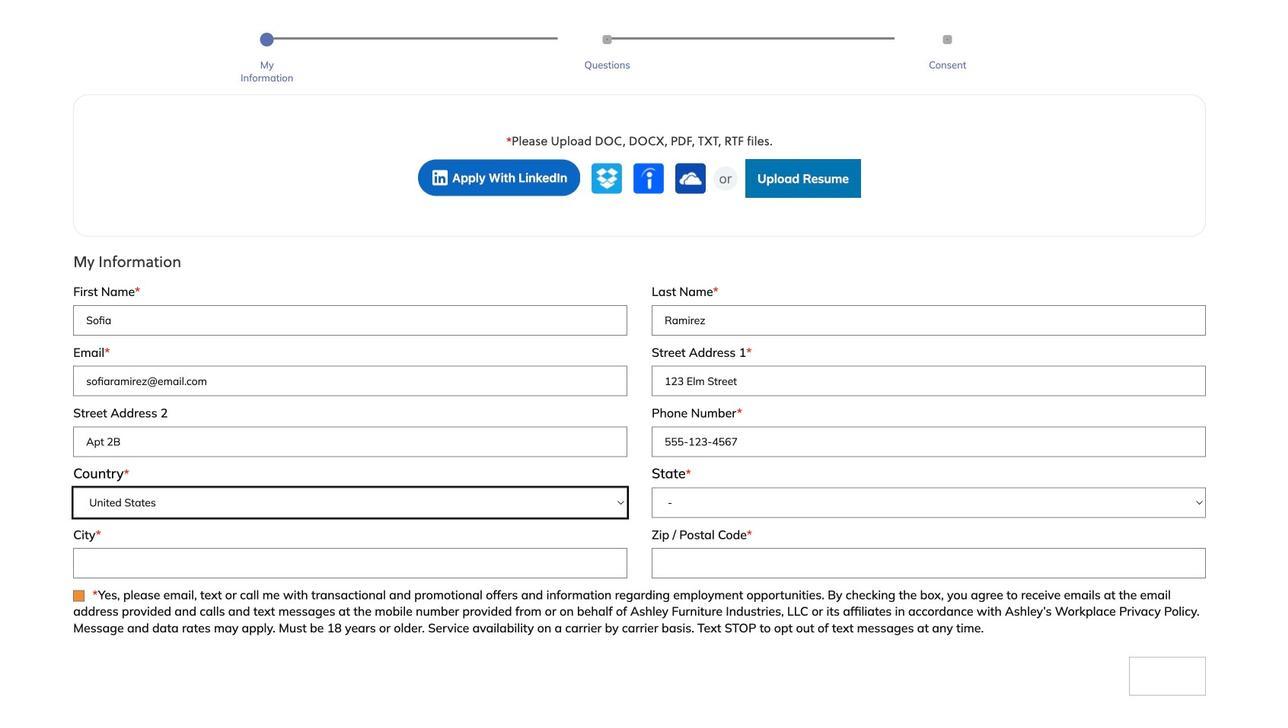 Task type: describe. For each thing, give the bounding box(es) containing it.
Zip / Postal Code text field
[[652, 548, 1206, 579]]

Phone Number text field
[[652, 427, 1206, 457]]

Street Address 1 text field
[[652, 366, 1206, 396]]

First Name text field
[[73, 305, 627, 336]]

Last Name text field
[[652, 305, 1206, 336]]



Task type: locate. For each thing, give the bounding box(es) containing it.
group
[[112, 133, 1167, 198]]

None checkbox
[[73, 590, 85, 602]]

Email text field
[[73, 366, 627, 396]]

Street Address 2 text field
[[73, 427, 627, 457]]

City text field
[[73, 548, 627, 579]]



